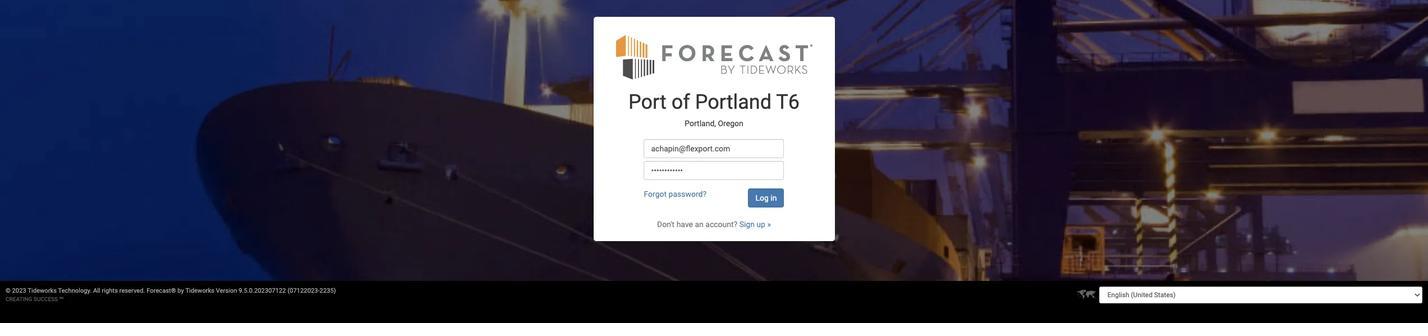 Task type: vqa. For each thing, say whether or not it's contained in the screenshot.
Email or username text field
yes



Task type: locate. For each thing, give the bounding box(es) containing it.
log in button
[[748, 189, 784, 208]]

tideworks
[[28, 287, 57, 295], [185, 287, 214, 295]]

have
[[677, 220, 693, 229]]

technology.
[[58, 287, 92, 295]]

rights
[[102, 287, 118, 295]]

2235)
[[320, 287, 336, 295]]

tideworks up the success
[[28, 287, 57, 295]]

password?
[[669, 190, 706, 199]]

of
[[672, 91, 690, 114]]

oregon
[[718, 119, 743, 128]]

forgot password? log in
[[644, 190, 777, 203]]

© 2023 tideworks technology. all rights reserved. forecast® by tideworks version 9.5.0.202307122 (07122023-2235) creating success ℠
[[6, 287, 336, 302]]

up
[[757, 220, 765, 229]]

log
[[756, 194, 769, 203]]

port
[[628, 91, 667, 114]]

»
[[767, 220, 771, 229]]

0 horizontal spatial tideworks
[[28, 287, 57, 295]]

1 horizontal spatial tideworks
[[185, 287, 214, 295]]

port of portland t6 portland, oregon
[[628, 91, 800, 128]]

reserved.
[[119, 287, 145, 295]]

9.5.0.202307122
[[239, 287, 286, 295]]

tideworks right by
[[185, 287, 214, 295]]

℠
[[59, 296, 63, 302]]

don't
[[657, 220, 675, 229]]

t6
[[776, 91, 800, 114]]



Task type: describe. For each thing, give the bounding box(es) containing it.
creating
[[6, 296, 32, 302]]

forgot
[[644, 190, 667, 199]]

forecast® by tideworks image
[[616, 34, 812, 80]]

in
[[771, 194, 777, 203]]

(07122023-
[[288, 287, 320, 295]]

don't have an account? sign up »
[[657, 220, 771, 229]]

portland,
[[685, 119, 716, 128]]

sign up » link
[[739, 220, 771, 229]]

all
[[93, 287, 100, 295]]

1 tideworks from the left
[[28, 287, 57, 295]]

an
[[695, 220, 704, 229]]

by
[[177, 287, 184, 295]]

forgot password? link
[[644, 190, 706, 199]]

sign
[[739, 220, 755, 229]]

success
[[34, 296, 58, 302]]

version
[[216, 287, 237, 295]]

Password password field
[[644, 161, 784, 180]]

Email or username text field
[[644, 139, 784, 158]]

portland
[[695, 91, 772, 114]]

2 tideworks from the left
[[185, 287, 214, 295]]

2023
[[12, 287, 26, 295]]

©
[[6, 287, 11, 295]]

forecast®
[[147, 287, 176, 295]]

account?
[[705, 220, 737, 229]]



